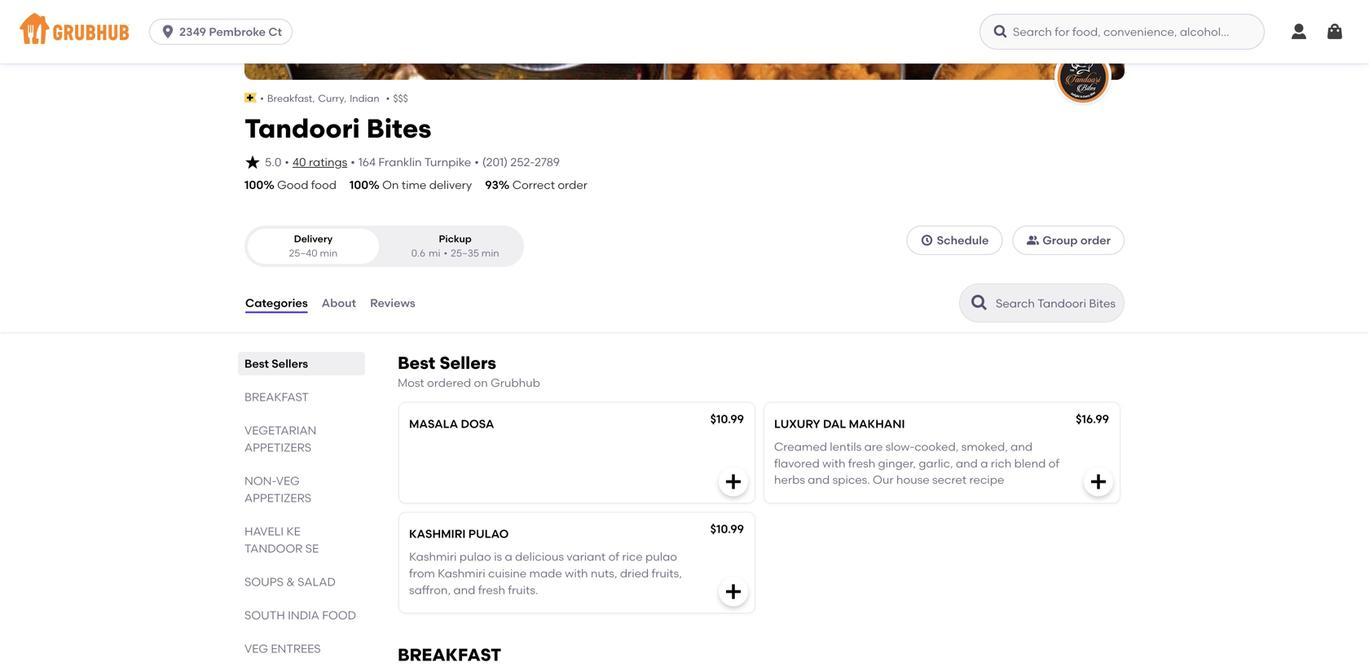 Task type: describe. For each thing, give the bounding box(es) containing it.
appetizers inside vegetarian appetizers
[[245, 441, 312, 455]]

cooked,
[[915, 440, 959, 454]]

good
[[277, 178, 309, 192]]

salad
[[298, 576, 336, 590]]

delivery 25–40 min
[[289, 233, 338, 259]]

correct
[[513, 178, 555, 192]]

tandoori
[[245, 113, 360, 144]]

min inside pickup 0.6 mi • 25–35 min
[[482, 248, 500, 259]]

are
[[865, 440, 883, 454]]

(201)
[[483, 155, 508, 169]]

house
[[897, 474, 930, 487]]

se
[[306, 542, 319, 556]]

$16.99
[[1077, 412, 1110, 426]]

and down flavored
[[808, 474, 830, 487]]

flavored
[[775, 457, 820, 471]]

sellers for best sellers most ordered on grubhub
[[440, 353, 497, 374]]

rich
[[991, 457, 1012, 471]]

from
[[409, 567, 435, 581]]

veg inside "non-veg appetizers"
[[276, 475, 300, 488]]

0 vertical spatial kashmiri
[[409, 551, 457, 564]]

93
[[485, 178, 499, 192]]

veg entrees
[[245, 643, 321, 656]]

makhani
[[849, 417, 906, 431]]

0.6
[[412, 248, 426, 259]]

group
[[1043, 234, 1079, 248]]

schedule
[[938, 234, 989, 248]]

order for correct order
[[558, 178, 588, 192]]

group order
[[1043, 234, 1111, 248]]

rice
[[622, 551, 643, 564]]

cuisine
[[488, 567, 527, 581]]

entrees
[[271, 643, 321, 656]]

about button
[[321, 274, 357, 333]]

2349 pembroke ct button
[[149, 19, 299, 45]]

252-
[[511, 155, 535, 169]]

mi
[[429, 248, 441, 259]]

time
[[402, 178, 427, 192]]

luxury dal makhani
[[775, 417, 906, 431]]

2789
[[535, 155, 560, 169]]

food
[[322, 609, 356, 623]]

recipe
[[970, 474, 1005, 487]]

blend
[[1015, 457, 1047, 471]]

100 for on time delivery
[[350, 178, 369, 192]]

creamed lentils are slow-cooked, smoked, and flavored with fresh ginger, garlic, and a rich blend of herbs and spices. our house secret recipe
[[775, 440, 1060, 487]]

• right subscription pass image
[[260, 93, 264, 104]]

25–35
[[451, 248, 479, 259]]

0 horizontal spatial veg
[[245, 643, 268, 656]]

ratings
[[309, 155, 348, 169]]

ke
[[287, 525, 301, 539]]

• breakfast, curry, indian • $$$
[[260, 93, 408, 104]]

south india food
[[245, 609, 356, 623]]

tandoor
[[245, 542, 303, 556]]

min inside delivery 25–40 min
[[320, 248, 338, 259]]

food
[[311, 178, 337, 192]]

delivery
[[429, 178, 472, 192]]

• left $$$
[[386, 93, 390, 104]]

pulao
[[469, 527, 509, 541]]

soups & salad
[[245, 576, 336, 590]]

slow-
[[886, 440, 915, 454]]

reviews
[[370, 296, 416, 310]]

• 164 franklin turnpike • (201) 252-2789
[[351, 155, 560, 169]]

1 pulao from the left
[[460, 551, 492, 564]]

a inside creamed lentils are slow-cooked, smoked, and flavored with fresh ginger, garlic, and a rich blend of herbs and spices. our house secret recipe
[[981, 457, 989, 471]]

group order button
[[1013, 226, 1125, 255]]

$$$
[[393, 93, 408, 104]]

vegetarian
[[245, 424, 317, 438]]

• left "164"
[[351, 155, 355, 169]]

2 $10.99 from the top
[[711, 523, 745, 536]]

5.0
[[265, 155, 282, 169]]

soups
[[245, 576, 284, 590]]

• left (201)
[[475, 155, 479, 169]]

1 vertical spatial kashmiri
[[438, 567, 486, 581]]

ginger,
[[879, 457, 917, 471]]

25–40
[[289, 248, 318, 259]]

turnpike
[[425, 155, 472, 169]]

correct order
[[513, 178, 588, 192]]

spices.
[[833, 474, 871, 487]]

vegetarian appetizers
[[245, 424, 317, 455]]

franklin
[[379, 155, 422, 169]]

100 for good food
[[245, 178, 264, 192]]

best for best sellers most ordered on grubhub
[[398, 353, 436, 374]]

our
[[873, 474, 894, 487]]

curry,
[[318, 93, 347, 104]]

garlic,
[[919, 457, 954, 471]]

masala dosa
[[409, 417, 494, 431]]

categories button
[[245, 274, 309, 333]]

indian
[[350, 93, 380, 104]]

with inside kashmiri pulao is a delicious variant of rice pulao from kashmiri cuisine made with nuts, dried fruits, saffron, and fresh fruits.
[[565, 567, 588, 581]]

people icon image
[[1027, 234, 1040, 247]]



Task type: locate. For each thing, give the bounding box(es) containing it.
Search for food, convenience, alcohol... search field
[[980, 14, 1266, 50]]

a right is
[[505, 551, 513, 564]]

best sellers most ordered on grubhub
[[398, 353, 540, 390]]

0 vertical spatial $10.99
[[711, 412, 745, 426]]

and
[[1011, 440, 1033, 454], [956, 457, 978, 471], [808, 474, 830, 487], [454, 584, 476, 598]]

haveli
[[245, 525, 284, 539]]

non-
[[245, 475, 276, 488]]

appetizers down non-
[[245, 492, 312, 506]]

2349
[[179, 25, 206, 39]]

1 vertical spatial appetizers
[[245, 492, 312, 506]]

1 horizontal spatial a
[[981, 457, 989, 471]]

luxury
[[775, 417, 821, 431]]

0 horizontal spatial with
[[565, 567, 588, 581]]

1 horizontal spatial pulao
[[646, 551, 678, 564]]

1 horizontal spatial with
[[823, 457, 846, 471]]

min
[[320, 248, 338, 259], [482, 248, 500, 259]]

svg image inside 2349 pembroke ct button
[[160, 24, 176, 40]]

1 appetizers from the top
[[245, 441, 312, 455]]

1 100 from the left
[[245, 178, 264, 192]]

a
[[981, 457, 989, 471], [505, 551, 513, 564]]

option group
[[245, 226, 524, 267]]

0 vertical spatial a
[[981, 457, 989, 471]]

sellers inside best sellers most ordered on grubhub
[[440, 353, 497, 374]]

sellers down categories button at top left
[[272, 357, 308, 371]]

2 100 from the left
[[350, 178, 369, 192]]

min down 'delivery'
[[320, 248, 338, 259]]

haveli ke tandoor se
[[245, 525, 319, 556]]

2349 pembroke ct
[[179, 25, 282, 39]]

veg down vegetarian appetizers
[[276, 475, 300, 488]]

delicious
[[515, 551, 564, 564]]

sellers
[[440, 353, 497, 374], [272, 357, 308, 371]]

fresh inside kashmiri pulao is a delicious variant of rice pulao from kashmiri cuisine made with nuts, dried fruits, saffron, and fresh fruits.
[[478, 584, 506, 598]]

south
[[245, 609, 285, 623]]

good food
[[277, 178, 337, 192]]

0 horizontal spatial min
[[320, 248, 338, 259]]

dried
[[620, 567, 649, 581]]

sellers up on
[[440, 353, 497, 374]]

pickup
[[439, 233, 472, 245]]

pickup 0.6 mi • 25–35 min
[[412, 233, 500, 259]]

&
[[286, 576, 295, 590]]

1 horizontal spatial fresh
[[849, 457, 876, 471]]

kashmiri up saffron,
[[438, 567, 486, 581]]

• inside pickup 0.6 mi • 25–35 min
[[444, 248, 448, 259]]

fruits,
[[652, 567, 682, 581]]

1 horizontal spatial order
[[1081, 234, 1111, 248]]

pembroke
[[209, 25, 266, 39]]

ordered
[[427, 376, 471, 390]]

breakfast down best sellers
[[245, 391, 309, 404]]

veg down south
[[245, 643, 268, 656]]

$10.99
[[711, 412, 745, 426], [711, 523, 745, 536]]

fresh inside creamed lentils are slow-cooked, smoked, and flavored with fresh ginger, garlic, and a rich blend of herbs and spices. our house secret recipe
[[849, 457, 876, 471]]

1 horizontal spatial min
[[482, 248, 500, 259]]

bites
[[367, 113, 432, 144]]

order
[[558, 178, 588, 192], [1081, 234, 1111, 248]]

with inside creamed lentils are slow-cooked, smoked, and flavored with fresh ginger, garlic, and a rich blend of herbs and spices. our house secret recipe
[[823, 457, 846, 471]]

a down smoked,
[[981, 457, 989, 471]]

on time delivery
[[383, 178, 472, 192]]

svg image inside main navigation navigation
[[1290, 22, 1310, 42]]

1 horizontal spatial breakfast
[[398, 645, 502, 666]]

non-veg appetizers
[[245, 475, 312, 506]]

on
[[383, 178, 399, 192]]

smoked,
[[962, 440, 1009, 454]]

main navigation navigation
[[0, 0, 1370, 64]]

0 horizontal spatial sellers
[[272, 357, 308, 371]]

• left 40
[[285, 155, 289, 169]]

dal
[[824, 417, 847, 431]]

0 vertical spatial order
[[558, 178, 588, 192]]

about
[[322, 296, 356, 310]]

most
[[398, 376, 425, 390]]

1 horizontal spatial of
[[1049, 457, 1060, 471]]

svg image
[[1290, 22, 1310, 42], [724, 472, 744, 492], [1089, 472, 1109, 492], [724, 583, 744, 602]]

svg image inside schedule 'button'
[[921, 234, 934, 247]]

kashmiri pulao
[[409, 527, 509, 541]]

order down 2789
[[558, 178, 588, 192]]

fresh up spices.
[[849, 457, 876, 471]]

and inside kashmiri pulao is a delicious variant of rice pulao from kashmiri cuisine made with nuts, dried fruits, saffron, and fresh fruits.
[[454, 584, 476, 598]]

0 horizontal spatial 100
[[245, 178, 264, 192]]

1 horizontal spatial veg
[[276, 475, 300, 488]]

0 vertical spatial of
[[1049, 457, 1060, 471]]

nuts,
[[591, 567, 618, 581]]

breakfast
[[245, 391, 309, 404], [398, 645, 502, 666]]

of inside kashmiri pulao is a delicious variant of rice pulao from kashmiri cuisine made with nuts, dried fruits, saffron, and fresh fruits.
[[609, 551, 620, 564]]

svg image
[[1326, 22, 1346, 42], [160, 24, 176, 40], [993, 24, 1010, 40], [245, 154, 261, 170], [921, 234, 934, 247]]

masala
[[409, 417, 458, 431]]

1 vertical spatial of
[[609, 551, 620, 564]]

1 vertical spatial order
[[1081, 234, 1111, 248]]

best down categories button at top left
[[245, 357, 269, 371]]

1 vertical spatial $10.99
[[711, 523, 745, 536]]

1 vertical spatial with
[[565, 567, 588, 581]]

reviews button
[[369, 274, 417, 333]]

of left the rice
[[609, 551, 620, 564]]

1 vertical spatial breakfast
[[398, 645, 502, 666]]

164
[[359, 155, 376, 169]]

0 vertical spatial breakfast
[[245, 391, 309, 404]]

0 horizontal spatial breakfast
[[245, 391, 309, 404]]

creamed
[[775, 440, 828, 454]]

breakfast,
[[267, 93, 315, 104]]

appetizers down vegetarian
[[245, 441, 312, 455]]

and up secret
[[956, 457, 978, 471]]

variant
[[567, 551, 606, 564]]

breakfast down saffron,
[[398, 645, 502, 666]]

1 min from the left
[[320, 248, 338, 259]]

fresh down cuisine
[[478, 584, 506, 598]]

0 horizontal spatial a
[[505, 551, 513, 564]]

0 horizontal spatial fresh
[[478, 584, 506, 598]]

of
[[1049, 457, 1060, 471], [609, 551, 620, 564]]

1 $10.99 from the top
[[711, 412, 745, 426]]

0 horizontal spatial order
[[558, 178, 588, 192]]

veg
[[276, 475, 300, 488], [245, 643, 268, 656]]

option group containing delivery 25–40 min
[[245, 226, 524, 267]]

best up most
[[398, 353, 436, 374]]

on
[[474, 376, 488, 390]]

pulao up fruits,
[[646, 551, 678, 564]]

delivery
[[294, 233, 333, 245]]

kashmiri up from
[[409, 551, 457, 564]]

0 vertical spatial appetizers
[[245, 441, 312, 455]]

grubhub
[[491, 376, 540, 390]]

fruits.
[[508, 584, 539, 598]]

herbs
[[775, 474, 806, 487]]

schedule button
[[907, 226, 1003, 255]]

2 pulao from the left
[[646, 551, 678, 564]]

with down lentils
[[823, 457, 846, 471]]

2 appetizers from the top
[[245, 492, 312, 506]]

1 vertical spatial veg
[[245, 643, 268, 656]]

fresh
[[849, 457, 876, 471], [478, 584, 506, 598]]

1 horizontal spatial best
[[398, 353, 436, 374]]

best inside best sellers most ordered on grubhub
[[398, 353, 436, 374]]

0 vertical spatial with
[[823, 457, 846, 471]]

100 down "164"
[[350, 178, 369, 192]]

subscription pass image
[[245, 93, 257, 103]]

min right the 25–35 at the top of page
[[482, 248, 500, 259]]

0 vertical spatial veg
[[276, 475, 300, 488]]

Search Tandoori Bites search field
[[995, 296, 1120, 311]]

100 left good
[[245, 178, 264, 192]]

best sellers
[[245, 357, 308, 371]]

pulao left is
[[460, 551, 492, 564]]

a inside kashmiri pulao is a delicious variant of rice pulao from kashmiri cuisine made with nuts, dried fruits, saffron, and fresh fruits.
[[505, 551, 513, 564]]

sellers for best sellers
[[272, 357, 308, 371]]

kashmiri pulao is a delicious variant of rice pulao from kashmiri cuisine made with nuts, dried fruits, saffron, and fresh fruits.
[[409, 551, 682, 598]]

2 min from the left
[[482, 248, 500, 259]]

40
[[293, 155, 306, 169]]

dosa
[[461, 417, 494, 431]]

1 vertical spatial fresh
[[478, 584, 506, 598]]

1 vertical spatial a
[[505, 551, 513, 564]]

of inside creamed lentils are slow-cooked, smoked, and flavored with fresh ginger, garlic, and a rich blend of herbs and spices. our house secret recipe
[[1049, 457, 1060, 471]]

and up blend
[[1011, 440, 1033, 454]]

best
[[398, 353, 436, 374], [245, 357, 269, 371]]

0 horizontal spatial pulao
[[460, 551, 492, 564]]

best for best sellers
[[245, 357, 269, 371]]

and right saffron,
[[454, 584, 476, 598]]

with down variant
[[565, 567, 588, 581]]

order for group order
[[1081, 234, 1111, 248]]

1 horizontal spatial sellers
[[440, 353, 497, 374]]

• right 'mi' at the left top
[[444, 248, 448, 259]]

0 vertical spatial fresh
[[849, 457, 876, 471]]

made
[[530, 567, 563, 581]]

is
[[494, 551, 502, 564]]

order right group
[[1081, 234, 1111, 248]]

india
[[288, 609, 320, 623]]

0 horizontal spatial best
[[245, 357, 269, 371]]

tandoori bites
[[245, 113, 432, 144]]

appetizers
[[245, 441, 312, 455], [245, 492, 312, 506]]

order inside button
[[1081, 234, 1111, 248]]

search icon image
[[970, 294, 990, 313]]

of right blend
[[1049, 457, 1060, 471]]

ct
[[269, 25, 282, 39]]

1 horizontal spatial 100
[[350, 178, 369, 192]]

0 horizontal spatial of
[[609, 551, 620, 564]]

kashmiri
[[409, 551, 457, 564], [438, 567, 486, 581]]

kashmiri
[[409, 527, 466, 541]]



Task type: vqa. For each thing, say whether or not it's contained in the screenshot.
SORT
no



